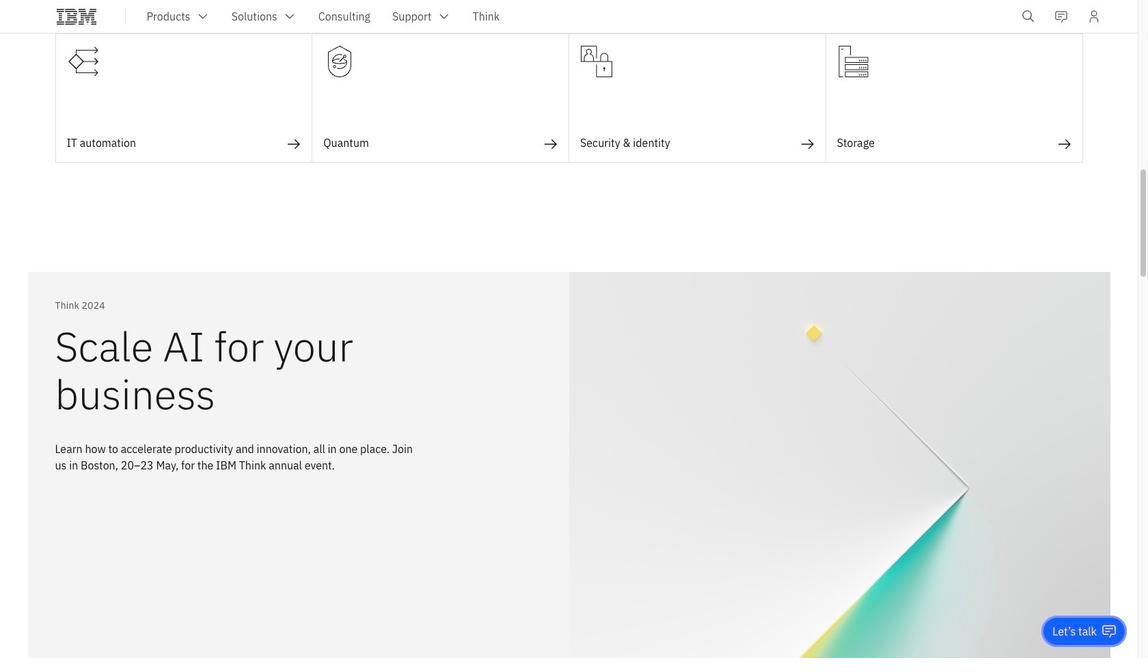 Task type: locate. For each thing, give the bounding box(es) containing it.
let's talk element
[[1053, 624, 1097, 639]]



